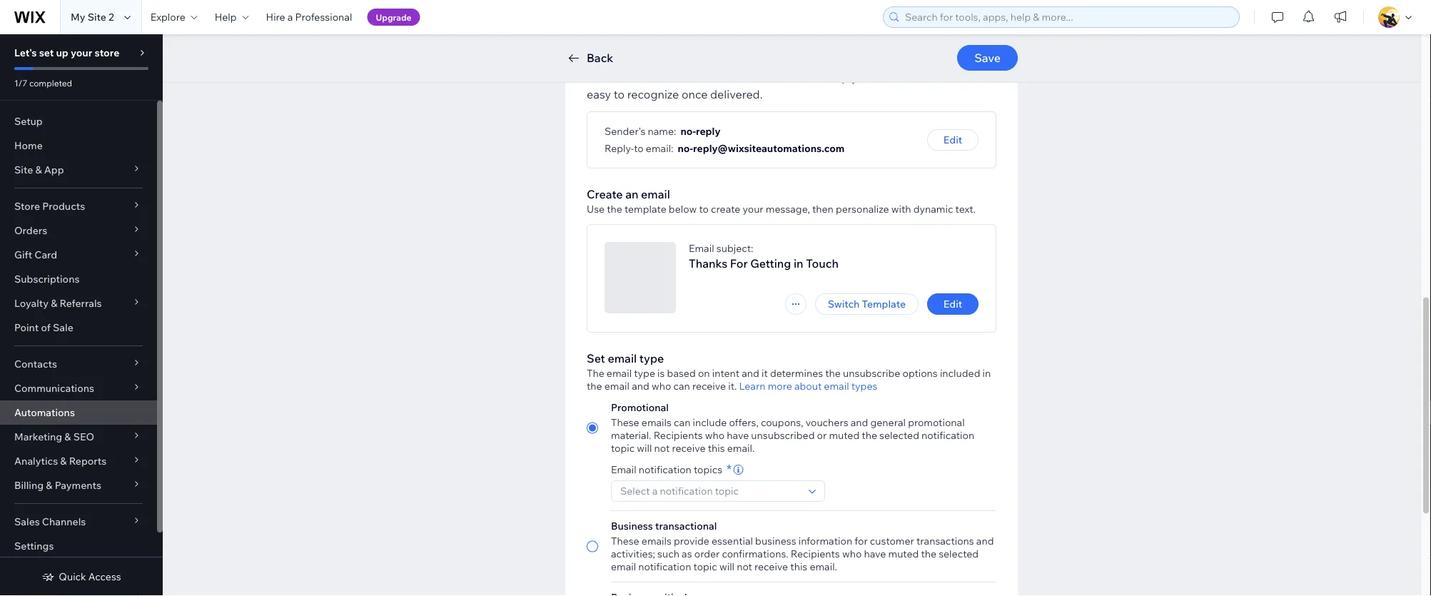 Task type: locate. For each thing, give the bounding box(es) containing it.
recipients down information
[[791, 548, 840, 560]]

0 horizontal spatial site
[[14, 163, 33, 176]]

transactional
[[655, 520, 717, 532]]

1 horizontal spatial site
[[88, 11, 106, 23]]

0 vertical spatial this
[[614, 70, 633, 84]]

card
[[34, 248, 57, 261]]

0 vertical spatial topic
[[611, 442, 635, 454]]

& for marketing
[[64, 430, 71, 443]]

such
[[658, 548, 680, 560]]

recipients
[[654, 429, 703, 442], [791, 548, 840, 560]]

to left address
[[861, 70, 872, 84]]

selected down transactions
[[939, 548, 979, 560]]

receive down the on
[[692, 380, 726, 392]]

0 vertical spatial email.
[[727, 442, 755, 454]]

email. up *
[[727, 442, 755, 454]]

home link
[[0, 133, 157, 158]]

let's set up your store
[[14, 46, 119, 59]]

and up promotional
[[632, 380, 649, 392]]

0 horizontal spatial recipients
[[654, 429, 703, 442]]

products
[[42, 200, 85, 212]]

2
[[109, 11, 114, 23]]

1 vertical spatial in
[[983, 367, 991, 379]]

the down general on the right bottom of page
[[862, 429, 877, 442]]

1 horizontal spatial will
[[720, 560, 735, 573]]

2 emails from the top
[[642, 535, 672, 547]]

set email type
[[587, 351, 664, 365]]

0 horizontal spatial a
[[288, 11, 293, 23]]

email inside email subject: thanks for getting in touch
[[689, 242, 714, 254]]

sender's name: no-reply reply-to email: no-reply@wixsiteautomations.com
[[605, 125, 845, 155]]

or
[[817, 429, 827, 442]]

who down include
[[705, 429, 725, 442]]

will down material. on the bottom of page
[[637, 442, 652, 454]]

this inside the sender details give this automated email a sender name and reply-to email address so it's easy to recognize once delivered.
[[614, 70, 633, 84]]

1 horizontal spatial who
[[705, 429, 725, 442]]

and left general on the right bottom of page
[[851, 416, 868, 429]]

1 edit from the top
[[944, 133, 962, 146]]

notification down promotional
[[922, 429, 975, 442]]

2 edit from the top
[[944, 298, 962, 310]]

1 these from the top
[[611, 416, 639, 429]]

a up delivered. in the top of the page
[[728, 70, 734, 84]]

muted inside promotional these emails can include offers, coupons, vouchers and general promotional material. recipients who have unsubscribed or muted the selected notification topic will not receive this email.
[[829, 429, 860, 442]]

1 vertical spatial topic
[[694, 560, 717, 573]]

1 vertical spatial who
[[705, 429, 725, 442]]

have down offers,
[[727, 429, 749, 442]]

these up material. on the bottom of page
[[611, 416, 639, 429]]

in
[[794, 256, 804, 271], [983, 367, 991, 379]]

0 horizontal spatial have
[[727, 429, 749, 442]]

notification down 'such'
[[638, 560, 691, 573]]

Search for tools, apps, help & more... field
[[901, 7, 1235, 27]]

1 horizontal spatial this
[[708, 442, 725, 454]]

let's
[[14, 46, 37, 59]]

professional
[[295, 11, 352, 23]]

seo
[[73, 430, 94, 443]]

notification left the topics
[[639, 463, 692, 476]]

order
[[694, 548, 720, 560]]

emails down promotional
[[642, 416, 672, 429]]

0 vertical spatial your
[[71, 46, 92, 59]]

1 vertical spatial will
[[720, 560, 735, 573]]

0 vertical spatial type
[[639, 351, 664, 365]]

0 vertical spatial recipients
[[654, 429, 703, 442]]

orders button
[[0, 218, 157, 243]]

not
[[654, 442, 670, 454], [737, 560, 752, 573]]

of
[[41, 321, 51, 334]]

sale
[[53, 321, 73, 334]]

&
[[35, 163, 42, 176], [51, 297, 57, 309], [64, 430, 71, 443], [60, 455, 67, 467], [46, 479, 52, 491]]

& inside popup button
[[60, 455, 67, 467]]

hire a professional
[[266, 11, 352, 23]]

email
[[689, 242, 714, 254], [611, 463, 636, 476]]

to left the email:
[[634, 142, 644, 155]]

2 vertical spatial receive
[[755, 560, 788, 573]]

1 horizontal spatial selected
[[939, 548, 979, 560]]

2 vertical spatial this
[[790, 560, 808, 573]]

edit button right template
[[927, 293, 979, 315]]

2 horizontal spatial who
[[842, 548, 862, 560]]

receive inside business transactional these emails provide essential business information for customer transactions and activities; such as order confirmations. recipients who have muted the selected email notification topic will not receive this email.
[[755, 560, 788, 573]]

then
[[812, 203, 834, 215]]

will down order
[[720, 560, 735, 573]]

0 horizontal spatial selected
[[880, 429, 919, 442]]

0 vertical spatial edit
[[944, 133, 962, 146]]

edit for 2nd edit button from the bottom
[[944, 133, 962, 146]]

site inside "dropdown button"
[[14, 163, 33, 176]]

have
[[727, 429, 749, 442], [864, 548, 886, 560]]

0 vertical spatial have
[[727, 429, 749, 442]]

1 vertical spatial type
[[634, 367, 655, 379]]

reply@wixsiteautomations.com
[[693, 142, 845, 155]]

1 vertical spatial emails
[[642, 535, 672, 547]]

no-
[[681, 125, 696, 137], [678, 142, 693, 155]]

who inside business transactional these emails provide essential business information for customer transactions and activities; such as order confirmations. recipients who have muted the selected email notification topic will not receive this email.
[[842, 548, 862, 560]]

email inside create an email use the template below to create your message, then personalize with dynamic text.
[[641, 187, 670, 201]]

0 horizontal spatial in
[[794, 256, 804, 271]]

save
[[975, 51, 1001, 65]]

upgrade
[[376, 12, 412, 22]]

hire a professional link
[[257, 0, 361, 34]]

can inside the email type is based on intent and it determines the unsubscribe options included in the email and who can receive it.
[[674, 380, 690, 392]]

general
[[871, 416, 906, 429]]

type inside the email type is based on intent and it determines the unsubscribe options included in the email and who can receive it.
[[634, 367, 655, 379]]

emails
[[642, 416, 672, 429], [642, 535, 672, 547]]

below
[[669, 203, 697, 215]]

0 vertical spatial not
[[654, 442, 670, 454]]

your inside create an email use the template below to create your message, then personalize with dynamic text.
[[743, 203, 764, 215]]

a inside the sender details give this automated email a sender name and reply-to email address so it's easy to recognize once delivered.
[[728, 70, 734, 84]]

the inside promotional these emails can include offers, coupons, vouchers and general promotional material. recipients who have unsubscribed or muted the selected notification topic will not receive this email.
[[862, 429, 877, 442]]

selected inside promotional these emails can include offers, coupons, vouchers and general promotional material. recipients who have unsubscribed or muted the selected notification topic will not receive this email.
[[880, 429, 919, 442]]

site left 2 on the top of page
[[88, 11, 106, 23]]

email inside email notification topics *
[[611, 463, 636, 476]]

type left is
[[634, 367, 655, 379]]

1 vertical spatial a
[[728, 70, 734, 84]]

store
[[14, 200, 40, 212]]

this up the topics
[[708, 442, 725, 454]]

and inside promotional these emails can include offers, coupons, vouchers and general promotional material. recipients who have unsubscribed or muted the selected notification topic will not receive this email.
[[851, 416, 868, 429]]

muted down vouchers on the right bottom
[[829, 429, 860, 442]]

emails up 'such'
[[642, 535, 672, 547]]

receive up email notification topics *
[[672, 442, 706, 454]]

the up learn more about email types at the right of page
[[825, 367, 841, 379]]

email. inside promotional these emails can include offers, coupons, vouchers and general promotional material. recipients who have unsubscribed or muted the selected notification topic will not receive this email.
[[727, 442, 755, 454]]

2 horizontal spatial this
[[790, 560, 808, 573]]

selected down general on the right bottom of page
[[880, 429, 919, 442]]

site down home
[[14, 163, 33, 176]]

0 horizontal spatial will
[[637, 442, 652, 454]]

not up email notification topics *
[[654, 442, 670, 454]]

1 horizontal spatial not
[[737, 560, 752, 573]]

analytics & reports
[[14, 455, 107, 467]]

to right below
[[699, 203, 709, 215]]

who down is
[[652, 380, 671, 392]]

the inside create an email use the template below to create your message, then personalize with dynamic text.
[[607, 203, 622, 215]]

1 edit button from the top
[[927, 129, 979, 151]]

0 vertical spatial notification
[[922, 429, 975, 442]]

in left touch
[[794, 256, 804, 271]]

2 vertical spatial who
[[842, 548, 862, 560]]

can left include
[[674, 416, 691, 429]]

create
[[711, 203, 740, 215]]

it's
[[966, 70, 981, 84]]

automations link
[[0, 400, 157, 425]]

and right name
[[809, 70, 829, 84]]

options
[[903, 367, 938, 379]]

to
[[861, 70, 872, 84], [614, 87, 625, 101], [634, 142, 644, 155], [699, 203, 709, 215]]

0 horizontal spatial email.
[[727, 442, 755, 454]]

& right loyalty
[[51, 297, 57, 309]]

0 vertical spatial email
[[689, 242, 714, 254]]

this down business
[[790, 560, 808, 573]]

subscriptions
[[14, 273, 80, 285]]

topic inside business transactional these emails provide essential business information for customer transactions and activities; such as order confirmations. recipients who have muted the selected email notification topic will not receive this email.
[[694, 560, 717, 573]]

1 horizontal spatial your
[[743, 203, 764, 215]]

settings link
[[0, 534, 157, 558]]

so
[[951, 70, 964, 84]]

0 vertical spatial no-
[[681, 125, 696, 137]]

to inside sender's name: no-reply reply-to email: no-reply@wixsiteautomations.com
[[634, 142, 644, 155]]

1 horizontal spatial in
[[983, 367, 991, 379]]

and
[[809, 70, 829, 84], [742, 367, 759, 379], [632, 380, 649, 392], [851, 416, 868, 429], [976, 535, 994, 547]]

not down confirmations.
[[737, 560, 752, 573]]

0 vertical spatial can
[[674, 380, 690, 392]]

easy
[[587, 87, 611, 101]]

included
[[940, 367, 980, 379]]

no- right name:
[[681, 125, 696, 137]]

contacts button
[[0, 352, 157, 376]]

& inside popup button
[[64, 430, 71, 443]]

1 vertical spatial can
[[674, 416, 691, 429]]

this down sender
[[614, 70, 633, 84]]

Email notification topics field
[[616, 481, 805, 501]]

2 these from the top
[[611, 535, 639, 547]]

this inside promotional these emails can include offers, coupons, vouchers and general promotional material. recipients who have unsubscribed or muted the selected notification topic will not receive this email.
[[708, 442, 725, 454]]

it.
[[728, 380, 737, 392]]

and up learn
[[742, 367, 759, 379]]

the down "create"
[[607, 203, 622, 215]]

have down for
[[864, 548, 886, 560]]

to right easy
[[614, 87, 625, 101]]

subject:
[[717, 242, 753, 254]]

email subject: thanks for getting in touch
[[689, 242, 839, 271]]

0 vertical spatial muted
[[829, 429, 860, 442]]

site & app button
[[0, 158, 157, 182]]

communications
[[14, 382, 94, 394]]

& for analytics
[[60, 455, 67, 467]]

2 vertical spatial notification
[[638, 560, 691, 573]]

1 vertical spatial this
[[708, 442, 725, 454]]

receive down confirmations.
[[755, 560, 788, 573]]

1 horizontal spatial a
[[728, 70, 734, 84]]

1 vertical spatial email.
[[810, 560, 837, 573]]

edit down so at the right top of page
[[944, 133, 962, 146]]

& inside "dropdown button"
[[35, 163, 42, 176]]

edit right template
[[944, 298, 962, 310]]

activities;
[[611, 548, 655, 560]]

these up "activities;"
[[611, 535, 639, 547]]

0 vertical spatial selected
[[880, 429, 919, 442]]

email
[[697, 70, 725, 84], [875, 70, 904, 84], [641, 187, 670, 201], [608, 351, 637, 365], [607, 367, 632, 379], [604, 380, 630, 392], [824, 380, 849, 392], [611, 560, 636, 573]]

your right up
[[71, 46, 92, 59]]

emails inside business transactional these emails provide essential business information for customer transactions and activities; such as order confirmations. recipients who have muted the selected email notification topic will not receive this email.
[[642, 535, 672, 547]]

1 emails from the top
[[642, 416, 672, 429]]

help
[[215, 11, 237, 23]]

selected
[[880, 429, 919, 442], [939, 548, 979, 560]]

0 vertical spatial these
[[611, 416, 639, 429]]

this
[[614, 70, 633, 84], [708, 442, 725, 454], [790, 560, 808, 573]]

promotional
[[611, 401, 669, 414]]

and inside business transactional these emails provide essential business information for customer transactions and activities; such as order confirmations. recipients who have muted the selected email notification topic will not receive this email.
[[976, 535, 994, 547]]

& left reports
[[60, 455, 67, 467]]

about
[[794, 380, 822, 392]]

notification inside email notification topics *
[[639, 463, 692, 476]]

transactions
[[917, 535, 974, 547]]

1 vertical spatial your
[[743, 203, 764, 215]]

email up thanks
[[689, 242, 714, 254]]

0 horizontal spatial your
[[71, 46, 92, 59]]

your right create
[[743, 203, 764, 215]]

1 vertical spatial not
[[737, 560, 752, 573]]

0 vertical spatial receive
[[692, 380, 726, 392]]

subscriptions link
[[0, 267, 157, 291]]

1 vertical spatial selected
[[939, 548, 979, 560]]

1 vertical spatial muted
[[888, 548, 919, 560]]

1 horizontal spatial topic
[[694, 560, 717, 573]]

1 horizontal spatial recipients
[[791, 548, 840, 560]]

1 vertical spatial receive
[[672, 442, 706, 454]]

1 vertical spatial email
[[611, 463, 636, 476]]

and inside the sender details give this automated email a sender name and reply-to email address so it's easy to recognize once delivered.
[[809, 70, 829, 84]]

0 vertical spatial edit button
[[927, 129, 979, 151]]

muted
[[829, 429, 860, 442], [888, 548, 919, 560]]

sales
[[14, 515, 40, 528]]

0 horizontal spatial email
[[611, 463, 636, 476]]

muted down customer
[[888, 548, 919, 560]]

email. down information
[[810, 560, 837, 573]]

1 vertical spatial these
[[611, 535, 639, 547]]

template
[[625, 203, 667, 215]]

1 horizontal spatial email
[[689, 242, 714, 254]]

0 horizontal spatial this
[[614, 70, 633, 84]]

these
[[611, 416, 639, 429], [611, 535, 639, 547]]

type up is
[[639, 351, 664, 365]]

who inside the email type is based on intent and it determines the unsubscribe options included in the email and who can receive it.
[[652, 380, 671, 392]]

& left seo
[[64, 430, 71, 443]]

1 horizontal spatial muted
[[888, 548, 919, 560]]

0 vertical spatial who
[[652, 380, 671, 392]]

in right 'included'
[[983, 367, 991, 379]]

who down for
[[842, 548, 862, 560]]

who
[[652, 380, 671, 392], [705, 429, 725, 442], [842, 548, 862, 560]]

1 vertical spatial notification
[[639, 463, 692, 476]]

a right hire
[[288, 11, 293, 23]]

topic
[[611, 442, 635, 454], [694, 560, 717, 573]]

& for loyalty
[[51, 297, 57, 309]]

topic down order
[[694, 560, 717, 573]]

automated
[[636, 70, 694, 84]]

and right transactions
[[976, 535, 994, 547]]

& for site
[[35, 163, 42, 176]]

1 vertical spatial recipients
[[791, 548, 840, 560]]

no- right the email:
[[678, 142, 693, 155]]

help button
[[206, 0, 257, 34]]

recognize
[[627, 87, 679, 101]]

is
[[658, 367, 665, 379]]

settings
[[14, 540, 54, 552]]

can down based
[[674, 380, 690, 392]]

can
[[674, 380, 690, 392], [674, 416, 691, 429]]

& left the app
[[35, 163, 42, 176]]

have inside business transactional these emails provide essential business information for customer transactions and activities; such as order confirmations. recipients who have muted the selected email notification topic will not receive this email.
[[864, 548, 886, 560]]

1 vertical spatial site
[[14, 163, 33, 176]]

gift card button
[[0, 243, 157, 267]]

1 horizontal spatial have
[[864, 548, 886, 560]]

gift card
[[14, 248, 57, 261]]

type for set email type
[[639, 351, 664, 365]]

receive inside promotional these emails can include offers, coupons, vouchers and general promotional material. recipients who have unsubscribed or muted the selected notification topic will not receive this email.
[[672, 442, 706, 454]]

email down material. on the bottom of page
[[611, 463, 636, 476]]

topic down material. on the bottom of page
[[611, 442, 635, 454]]

0 vertical spatial emails
[[642, 416, 672, 429]]

a inside hire a professional link
[[288, 11, 293, 23]]

point
[[14, 321, 39, 334]]

& right billing
[[46, 479, 52, 491]]

setup link
[[0, 109, 157, 133]]

0 vertical spatial will
[[637, 442, 652, 454]]

who for transactional
[[842, 548, 862, 560]]

recipients down include
[[654, 429, 703, 442]]

0 horizontal spatial who
[[652, 380, 671, 392]]

0 horizontal spatial topic
[[611, 442, 635, 454]]

1 vertical spatial have
[[864, 548, 886, 560]]

business
[[611, 520, 653, 532]]

the down the
[[587, 380, 602, 392]]

0 vertical spatial a
[[288, 11, 293, 23]]

edit button down so at the right top of page
[[927, 129, 979, 151]]

0 horizontal spatial muted
[[829, 429, 860, 442]]

email for *
[[611, 463, 636, 476]]

1 vertical spatial edit
[[944, 298, 962, 310]]

edit
[[944, 133, 962, 146], [944, 298, 962, 310]]

0 horizontal spatial not
[[654, 442, 670, 454]]

the down transactions
[[921, 548, 937, 560]]

material.
[[611, 429, 651, 442]]

1 horizontal spatial email.
[[810, 560, 837, 573]]

site & app
[[14, 163, 64, 176]]

1 vertical spatial edit button
[[927, 293, 979, 315]]

loyalty
[[14, 297, 49, 309]]

0 vertical spatial in
[[794, 256, 804, 271]]

selected inside business transactional these emails provide essential business information for customer transactions and activities; such as order confirmations. recipients who have muted the selected email notification topic will not receive this email.
[[939, 548, 979, 560]]



Task type: describe. For each thing, give the bounding box(es) containing it.
promotional
[[908, 416, 965, 429]]

delivered.
[[710, 87, 763, 101]]

this inside business transactional these emails provide essential business information for customer transactions and activities; such as order confirmations. recipients who have muted the selected email notification topic will not receive this email.
[[790, 560, 808, 573]]

muted inside business transactional these emails provide essential business information for customer transactions and activities; such as order confirmations. recipients who have muted the selected email notification topic will not receive this email.
[[888, 548, 919, 560]]

confirmations.
[[722, 548, 789, 560]]

0 vertical spatial site
[[88, 11, 106, 23]]

orders
[[14, 224, 47, 237]]

have inside promotional these emails can include offers, coupons, vouchers and general promotional material. recipients who have unsubscribed or muted the selected notification topic will not receive this email.
[[727, 429, 749, 442]]

create an email use the template below to create your message, then personalize with dynamic text.
[[587, 187, 976, 215]]

topic inside promotional these emails can include offers, coupons, vouchers and general promotional material. recipients who have unsubscribed or muted the selected notification topic will not receive this email.
[[611, 442, 635, 454]]

set
[[587, 351, 605, 365]]

gift
[[14, 248, 32, 261]]

as
[[682, 548, 692, 560]]

personalize
[[836, 203, 889, 215]]

the
[[587, 367, 604, 379]]

message,
[[766, 203, 810, 215]]

address
[[906, 70, 949, 84]]

save button
[[957, 45, 1018, 71]]

who inside promotional these emails can include offers, coupons, vouchers and general promotional material. recipients who have unsubscribed or muted the selected notification topic will not receive this email.
[[705, 429, 725, 442]]

switch template button
[[815, 293, 919, 315]]

marketing & seo button
[[0, 425, 157, 449]]

email:
[[646, 142, 674, 155]]

more
[[768, 380, 792, 392]]

not inside promotional these emails can include offers, coupons, vouchers and general promotional material. recipients who have unsubscribed or muted the selected notification topic will not receive this email.
[[654, 442, 670, 454]]

app
[[44, 163, 64, 176]]

billing & payments
[[14, 479, 101, 491]]

customer
[[870, 535, 914, 547]]

types
[[851, 380, 878, 392]]

name
[[776, 70, 806, 84]]

template
[[862, 298, 906, 310]]

reply
[[696, 125, 721, 137]]

sales channels
[[14, 515, 86, 528]]

store
[[95, 46, 119, 59]]

sidebar element
[[0, 34, 163, 596]]

getting
[[750, 256, 791, 271]]

thanks
[[689, 256, 728, 271]]

information
[[799, 535, 852, 547]]

type for the email type is based on intent and it determines the unsubscribe options included in the email and who can receive it.
[[634, 367, 655, 379]]

give
[[587, 70, 611, 84]]

sender's
[[605, 125, 646, 137]]

quick access button
[[42, 570, 121, 583]]

these inside promotional these emails can include offers, coupons, vouchers and general promotional material. recipients who have unsubscribed or muted the selected notification topic will not receive this email.
[[611, 416, 639, 429]]

in inside email subject: thanks for getting in touch
[[794, 256, 804, 271]]

these inside business transactional these emails provide essential business information for customer transactions and activities; such as order confirmations. recipients who have muted the selected email notification topic will not receive this email.
[[611, 535, 639, 547]]

contacts
[[14, 358, 57, 370]]

marketing
[[14, 430, 62, 443]]

billing & payments button
[[0, 473, 157, 498]]

2 edit button from the top
[[927, 293, 979, 315]]

provide
[[674, 535, 709, 547]]

hire
[[266, 11, 285, 23]]

payments
[[55, 479, 101, 491]]

receive inside the email type is based on intent and it determines the unsubscribe options included in the email and who can receive it.
[[692, 380, 726, 392]]

text.
[[956, 203, 976, 215]]

emails inside promotional these emails can include offers, coupons, vouchers and general promotional material. recipients who have unsubscribed or muted the selected notification topic will not receive this email.
[[642, 416, 672, 429]]

email inside business transactional these emails provide essential business information for customer transactions and activities; such as order confirmations. recipients who have muted the selected email notification topic will not receive this email.
[[611, 560, 636, 573]]

to inside create an email use the template below to create your message, then personalize with dynamic text.
[[699, 203, 709, 215]]

can inside promotional these emails can include offers, coupons, vouchers and general promotional material. recipients who have unsubscribed or muted the selected notification topic will not receive this email.
[[674, 416, 691, 429]]

learn
[[739, 380, 766, 392]]

unsubscribed
[[751, 429, 815, 442]]

vouchers
[[806, 416, 848, 429]]

business
[[755, 535, 796, 547]]

unsubscribe
[[843, 367, 900, 379]]

communications button
[[0, 376, 157, 400]]

edit for 2nd edit button
[[944, 298, 962, 310]]

back button
[[565, 49, 613, 66]]

will inside promotional these emails can include offers, coupons, vouchers and general promotional material. recipients who have unsubscribed or muted the selected notification topic will not receive this email.
[[637, 442, 652, 454]]

coupons,
[[761, 416, 803, 429]]

loyalty & referrals button
[[0, 291, 157, 316]]

back
[[587, 51, 613, 65]]

reply-
[[605, 142, 634, 155]]

setup
[[14, 115, 43, 127]]

switch template
[[828, 298, 906, 310]]

& for billing
[[46, 479, 52, 491]]

point of sale
[[14, 321, 73, 334]]

access
[[88, 570, 121, 583]]

your inside "sidebar" element
[[71, 46, 92, 59]]

store products
[[14, 200, 85, 212]]

who for email
[[652, 380, 671, 392]]

business transactional these emails provide essential business information for customer transactions and activities; such as order confirmations. recipients who have muted the selected email notification topic will not receive this email.
[[611, 520, 994, 573]]

automations
[[14, 406, 75, 419]]

*
[[727, 461, 732, 477]]

1/7 completed
[[14, 77, 72, 88]]

the inside business transactional these emails provide essential business information for customer transactions and activities; such as order confirmations. recipients who have muted the selected email notification topic will not receive this email.
[[921, 548, 937, 560]]

details
[[629, 53, 665, 67]]

email for for
[[689, 242, 714, 254]]

will inside business transactional these emails provide essential business information for customer transactions and activities; such as order confirmations. recipients who have muted the selected email notification topic will not receive this email.
[[720, 560, 735, 573]]

loyalty & referrals
[[14, 297, 102, 309]]

point of sale link
[[0, 316, 157, 340]]

notification inside promotional these emails can include offers, coupons, vouchers and general promotional material. recipients who have unsubscribed or muted the selected notification topic will not receive this email.
[[922, 429, 975, 442]]

notification inside business transactional these emails provide essential business information for customer transactions and activities; such as order confirmations. recipients who have muted the selected email notification topic will not receive this email.
[[638, 560, 691, 573]]

reports
[[69, 455, 107, 467]]

for
[[730, 256, 748, 271]]

recipients inside business transactional these emails provide essential business information for customer transactions and activities; such as order confirmations. recipients who have muted the selected email notification topic will not receive this email.
[[791, 548, 840, 560]]

create
[[587, 187, 623, 201]]

my
[[71, 11, 85, 23]]

in inside the email type is based on intent and it determines the unsubscribe options included in the email and who can receive it.
[[983, 367, 991, 379]]

recipients inside promotional these emails can include offers, coupons, vouchers and general promotional material. recipients who have unsubscribed or muted the selected notification topic will not receive this email.
[[654, 429, 703, 442]]

use
[[587, 203, 605, 215]]

touch
[[806, 256, 839, 271]]

upgrade button
[[367, 9, 420, 26]]

determines
[[770, 367, 823, 379]]

the email type is based on intent and it determines the unsubscribe options included in the email and who can receive it.
[[587, 367, 991, 392]]

email. inside business transactional these emails provide essential business information for customer transactions and activities; such as order confirmations. recipients who have muted the selected email notification topic will not receive this email.
[[810, 560, 837, 573]]

not inside business transactional these emails provide essential business information for customer transactions and activities; such as order confirmations. recipients who have muted the selected email notification topic will not receive this email.
[[737, 560, 752, 573]]

1 vertical spatial no-
[[678, 142, 693, 155]]

email notification topics *
[[611, 461, 732, 477]]

offers,
[[729, 416, 759, 429]]

quick
[[59, 570, 86, 583]]

sender details give this automated email a sender name and reply-to email address so it's easy to recognize once delivered.
[[587, 53, 981, 101]]



Task type: vqa. For each thing, say whether or not it's contained in the screenshot.
the left All
no



